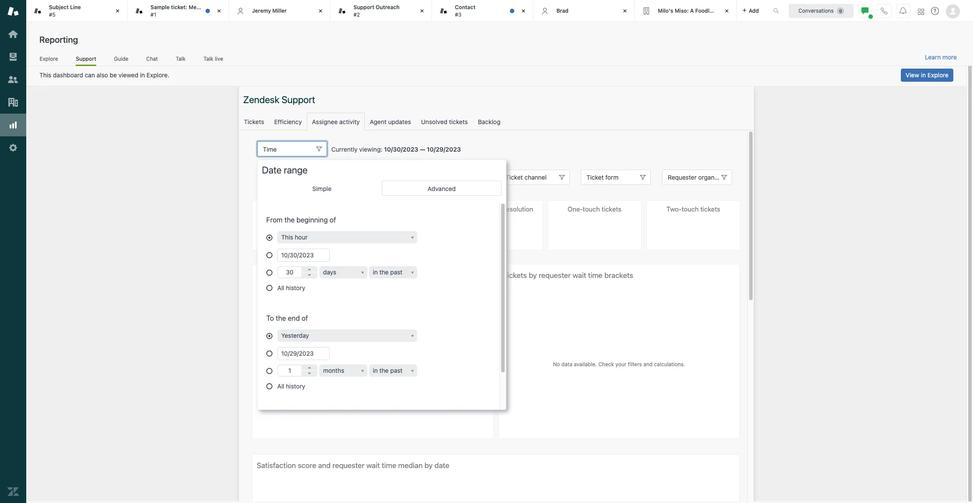 Task type: vqa. For each thing, say whether or not it's contained in the screenshot.
Line
yes



Task type: locate. For each thing, give the bounding box(es) containing it.
more
[[943, 53, 957, 61]]

dashboard
[[53, 71, 83, 79]]

can
[[85, 71, 95, 79]]

meet
[[189, 4, 202, 11]]

milo's miso: a foodlez subsidiary tab
[[635, 0, 745, 22]]

close image left #1
[[113, 7, 122, 15]]

2 talk from the left
[[204, 55, 213, 62]]

explore up this
[[40, 55, 58, 62]]

in right viewed
[[140, 71, 145, 79]]

close image left milo's
[[621, 7, 630, 15]]

support link
[[76, 55, 96, 66]]

#2
[[354, 11, 360, 18]]

learn more link
[[925, 53, 957, 61]]

customers image
[[7, 74, 19, 85]]

in right 'view'
[[921, 71, 926, 79]]

1 talk from the left
[[176, 55, 186, 62]]

guide
[[114, 55, 128, 62]]

2 in from the left
[[921, 71, 926, 79]]

1 horizontal spatial close image
[[621, 7, 630, 15]]

4 tab from the left
[[432, 0, 534, 22]]

close image left #2 at the top left of the page
[[316, 7, 325, 15]]

2 close image from the left
[[621, 7, 630, 15]]

talk for talk
[[176, 55, 186, 62]]

admin image
[[7, 142, 19, 154]]

tabs tab list
[[26, 0, 764, 22]]

0 vertical spatial support
[[354, 4, 374, 11]]

0 horizontal spatial close image
[[113, 7, 122, 15]]

0 horizontal spatial in
[[140, 71, 145, 79]]

talk for talk live
[[204, 55, 213, 62]]

chat
[[146, 55, 158, 62]]

sample ticket: meet the ticket #1
[[151, 4, 228, 18]]

zendesk image
[[7, 486, 19, 498]]

1 tab from the left
[[26, 0, 128, 22]]

add button
[[737, 0, 764, 21]]

close image inside milo's miso: a foodlez subsidiary 'tab'
[[723, 7, 731, 15]]

0 horizontal spatial explore
[[40, 55, 58, 62]]

#5
[[49, 11, 56, 18]]

2 tab from the left
[[128, 0, 229, 22]]

1 horizontal spatial support
[[354, 4, 374, 11]]

support
[[354, 4, 374, 11], [76, 55, 96, 62]]

support inside the support outreach #2
[[354, 4, 374, 11]]

0 horizontal spatial talk
[[176, 55, 186, 62]]

be
[[110, 71, 117, 79]]

close image right foodlez on the right of the page
[[723, 7, 731, 15]]

get help image
[[931, 7, 939, 15]]

learn more
[[925, 53, 957, 61]]

close image left brad
[[519, 7, 528, 15]]

explore link
[[39, 55, 58, 65]]

1 horizontal spatial explore
[[928, 71, 949, 79]]

1 vertical spatial explore
[[928, 71, 949, 79]]

this dashboard can also be viewed in explore.
[[39, 71, 169, 79]]

milo's miso: a foodlez subsidiary
[[658, 7, 745, 14]]

milo's
[[658, 7, 674, 14]]

talk right chat at the left top
[[176, 55, 186, 62]]

subject line #5
[[49, 4, 81, 18]]

1 vertical spatial support
[[76, 55, 96, 62]]

explore down learn more "link" at the top right of page
[[928, 71, 949, 79]]

jeremy miller
[[252, 7, 287, 14]]

get started image
[[7, 28, 19, 40]]

talk live
[[204, 55, 223, 62]]

0 horizontal spatial support
[[76, 55, 96, 62]]

button displays agent's chat status as online. image
[[862, 7, 869, 14]]

conversations
[[799, 7, 834, 14]]

close image inside brad tab
[[621, 7, 630, 15]]

the
[[203, 4, 212, 11]]

2 close image from the left
[[316, 7, 325, 15]]

1 horizontal spatial talk
[[204, 55, 213, 62]]

0 vertical spatial explore
[[40, 55, 58, 62]]

support up #2 at the top left of the page
[[354, 4, 374, 11]]

close image
[[113, 7, 122, 15], [621, 7, 630, 15]]

ticket
[[213, 4, 228, 11]]

live
[[215, 55, 223, 62]]

zendesk support image
[[7, 6, 19, 17]]

1 horizontal spatial in
[[921, 71, 926, 79]]

4 close image from the left
[[519, 7, 528, 15]]

talk left 'live'
[[204, 55, 213, 62]]

explore
[[40, 55, 58, 62], [928, 71, 949, 79]]

reporting
[[39, 35, 78, 45]]

organizations image
[[7, 97, 19, 108]]

close image right outreach
[[418, 7, 427, 15]]

#3
[[455, 11, 462, 18]]

learn
[[925, 53, 941, 61]]

5 close image from the left
[[723, 7, 731, 15]]

add
[[749, 7, 759, 14]]

tab
[[26, 0, 128, 22], [128, 0, 229, 22], [331, 0, 432, 22], [432, 0, 534, 22]]

ticket:
[[171, 4, 187, 11]]

support outreach #2
[[354, 4, 400, 18]]

1 close image from the left
[[215, 7, 224, 15]]

close image
[[215, 7, 224, 15], [316, 7, 325, 15], [418, 7, 427, 15], [519, 7, 528, 15], [723, 7, 731, 15]]

view in explore button
[[901, 69, 954, 82]]

viewed
[[119, 71, 138, 79]]

3 tab from the left
[[331, 0, 432, 22]]

talk inside 'link'
[[176, 55, 186, 62]]

contact
[[455, 4, 476, 11]]

subject
[[49, 4, 69, 11]]

close image right the
[[215, 7, 224, 15]]

talk
[[176, 55, 186, 62], [204, 55, 213, 62]]

in
[[140, 71, 145, 79], [921, 71, 926, 79]]

support up can
[[76, 55, 96, 62]]

sample
[[151, 4, 170, 11]]



Task type: describe. For each thing, give the bounding box(es) containing it.
explore inside button
[[928, 71, 949, 79]]

close image inside jeremy miller "tab"
[[316, 7, 325, 15]]

1 close image from the left
[[113, 7, 122, 15]]

1 in from the left
[[140, 71, 145, 79]]

also
[[97, 71, 108, 79]]

subsidiary
[[717, 7, 745, 14]]

a
[[690, 7, 694, 14]]

brad
[[557, 7, 569, 14]]

talk live link
[[203, 55, 224, 65]]

miller
[[272, 7, 287, 14]]

contact #3
[[455, 4, 476, 18]]

jeremy
[[252, 7, 271, 14]]

this
[[39, 71, 51, 79]]

talk link
[[176, 55, 186, 65]]

support for support outreach #2
[[354, 4, 374, 11]]

support for support
[[76, 55, 96, 62]]

chat link
[[146, 55, 158, 65]]

#1
[[151, 11, 156, 18]]

brad tab
[[534, 0, 635, 22]]

main element
[[0, 0, 26, 504]]

view
[[906, 71, 920, 79]]

in inside button
[[921, 71, 926, 79]]

tab containing support outreach
[[331, 0, 432, 22]]

guide link
[[114, 55, 129, 65]]

3 close image from the left
[[418, 7, 427, 15]]

views image
[[7, 51, 19, 63]]

line
[[70, 4, 81, 11]]

reporting image
[[7, 119, 19, 131]]

notifications image
[[900, 7, 907, 14]]

outreach
[[376, 4, 400, 11]]

tab containing sample ticket: meet the ticket
[[128, 0, 229, 22]]

tab containing contact
[[432, 0, 534, 22]]

conversations button
[[789, 4, 854, 18]]

zendesk products image
[[918, 9, 924, 15]]

foodlez
[[695, 7, 716, 14]]

miso:
[[675, 7, 689, 14]]

tab containing subject line
[[26, 0, 128, 22]]

explore.
[[147, 71, 169, 79]]

jeremy miller tab
[[229, 0, 331, 22]]

view in explore
[[906, 71, 949, 79]]



